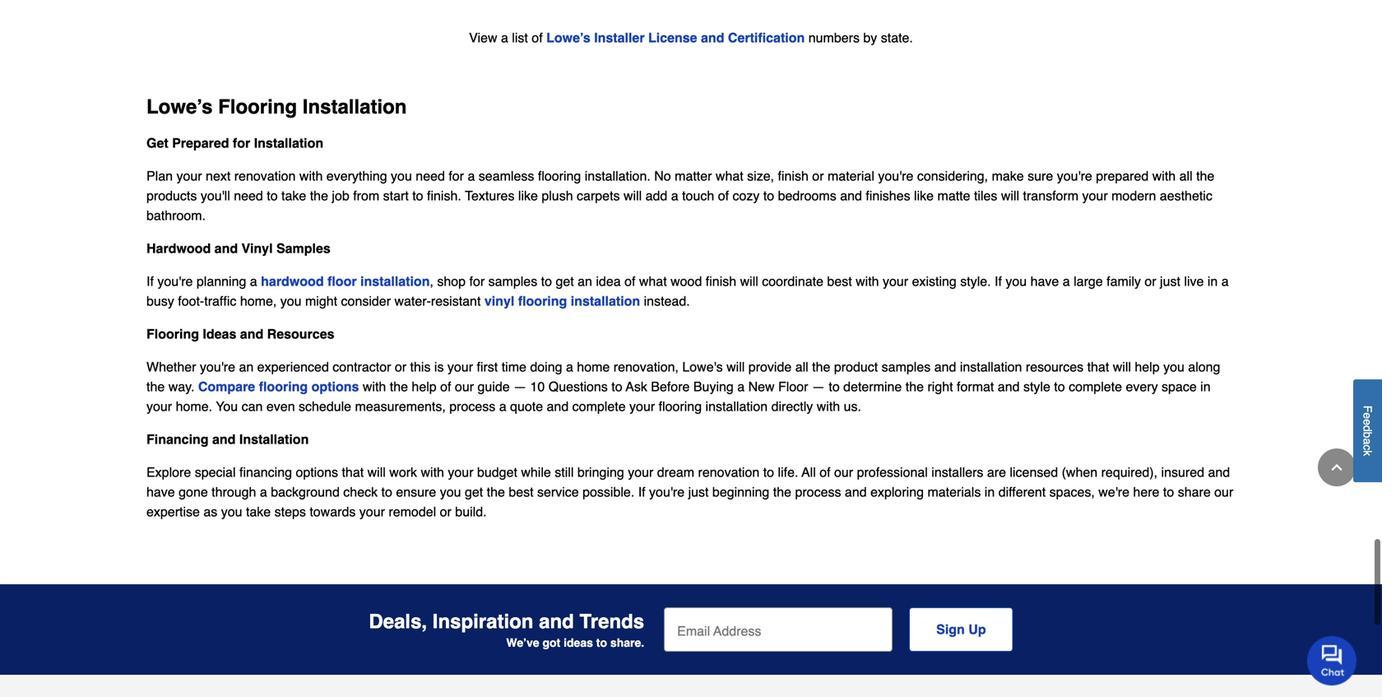 Task type: locate. For each thing, give the bounding box(es) containing it.
your right is
[[448, 359, 473, 375]]

for right prepared
[[233, 136, 250, 151]]

our right all
[[835, 465, 854, 480]]

an inside 'whether you're an experienced contractor or this is your first time doing a home renovation, lowe's will provide all the product samples and installation resources that will help you along the way.'
[[239, 359, 254, 375]]

share
[[1178, 485, 1211, 500]]

,
[[430, 274, 434, 289]]

to left ask
[[612, 379, 623, 394]]

and down you on the left bottom of the page
[[212, 432, 236, 447]]

that right the resources
[[1088, 359, 1110, 375]]

0 vertical spatial flooring
[[218, 96, 297, 118]]

with inside , shop for samples to get an idea of what wood finish will coordinate best with your existing style. if you have a large family or just live in a busy foot-traffic home, you might consider water-resistant
[[856, 274, 880, 289]]

0 horizontal spatial best
[[509, 485, 534, 500]]

that up "check"
[[342, 465, 364, 480]]

of inside explore special financing options that will work with your budget while still bringing your dream renovation to life. all of our professional installers are licensed (when required), insured and have gone through a background check to ensure you get the best service possible. if you're just beginning the process and exploring materials in different spaces, we're here to share our expertise as you take steps towards your remodel or build.
[[820, 465, 831, 480]]

0 horizontal spatial like
[[518, 188, 538, 203]]

1 — from the left
[[514, 379, 527, 394]]

complete down questions
[[573, 399, 626, 414]]

just
[[1161, 274, 1181, 289], [689, 485, 709, 500]]

1 vertical spatial just
[[689, 485, 709, 500]]

1 horizontal spatial an
[[578, 274, 593, 289]]

process down guide
[[450, 399, 496, 414]]

samples inside , shop for samples to get an idea of what wood finish will coordinate best with your existing style. if you have a large family or just live in a busy foot-traffic home, you might consider water-resistant
[[489, 274, 538, 289]]

you're inside explore special financing options that will work with your budget while still bringing your dream renovation to life. all of our professional installers are licensed (when required), insured and have gone through a background check to ensure you get the best service possible. if you're just beginning the process and exploring materials in different spaces, we're here to share our expertise as you take steps towards your remodel or build.
[[649, 485, 685, 500]]

0 horizontal spatial take
[[246, 504, 271, 520]]

1 horizontal spatial flooring
[[218, 96, 297, 118]]

0 horizontal spatial what
[[639, 274, 667, 289]]

1 vertical spatial samples
[[882, 359, 931, 375]]

1 horizontal spatial our
[[835, 465, 854, 480]]

might
[[305, 294, 338, 309]]

0 vertical spatial finish
[[778, 168, 809, 184]]

you inside 'whether you're an experienced contractor or this is your first time doing a home renovation, lowe's will provide all the product samples and installation resources that will help you along the way.'
[[1164, 359, 1185, 375]]

ideas
[[203, 327, 237, 342]]

— right the floor
[[812, 379, 826, 394]]

of
[[532, 30, 543, 45], [718, 188, 729, 203], [625, 274, 636, 289], [440, 379, 451, 394], [820, 465, 831, 480]]

1 horizontal spatial samples
[[882, 359, 931, 375]]

bringing
[[578, 465, 625, 480]]

flooring down before
[[659, 399, 702, 414]]

modern
[[1112, 188, 1157, 203]]

f
[[1362, 406, 1375, 413]]

1 horizontal spatial if
[[638, 485, 646, 500]]

in down along
[[1201, 379, 1211, 394]]

finish inside plan your next renovation with everything you need for a seamless flooring installation. no matter what size, finish or material you're considering, make sure you're prepared with all the products you'll need to take the job from start to finish. textures like plush carpets will add a touch of cozy to bedrooms and finishes like matte tiles will transform your modern aesthetic bathroom.
[[778, 168, 809, 184]]

1 horizontal spatial need
[[416, 168, 445, 184]]

take down through
[[246, 504, 271, 520]]

0 horizontal spatial all
[[796, 359, 809, 375]]

in
[[1208, 274, 1218, 289], [1201, 379, 1211, 394], [985, 485, 995, 500]]

sign up
[[937, 622, 987, 637]]

your left dream
[[628, 465, 654, 480]]

to up 'vinyl flooring installation' link
[[541, 274, 552, 289]]

take
[[282, 188, 306, 203], [246, 504, 271, 520]]

your down ask
[[630, 399, 655, 414]]

renovation down get prepared for installation
[[234, 168, 296, 184]]

chat invite button image
[[1308, 636, 1358, 686]]

take inside plan your next renovation with everything you need for a seamless flooring installation. no matter what size, finish or material you're considering, make sure you're prepared with all the products you'll need to take the job from start to finish. textures like plush carpets will add a touch of cozy to bedrooms and finishes like matte tiles will transform your modern aesthetic bathroom.
[[282, 188, 306, 203]]

of right list
[[532, 30, 543, 45]]

1 horizontal spatial best
[[828, 274, 852, 289]]

numbers
[[809, 30, 860, 45]]

we've
[[506, 636, 540, 649]]

for up finish.
[[449, 168, 464, 184]]

get
[[147, 136, 168, 151]]

0 vertical spatial in
[[1208, 274, 1218, 289]]

a down financing
[[260, 485, 267, 500]]

1 vertical spatial lowe's
[[147, 96, 213, 118]]

an up compare
[[239, 359, 254, 375]]

or right family
[[1145, 274, 1157, 289]]

0 vertical spatial what
[[716, 168, 744, 184]]

1 horizontal spatial —
[[812, 379, 826, 394]]

2 horizontal spatial for
[[470, 274, 485, 289]]

in inside explore special financing options that will work with your budget while still bringing your dream renovation to life. all of our professional installers are licensed (when required), insured and have gone through a background check to ensure you get the best service possible. if you're just beginning the process and exploring materials in different spaces, we're here to share our expertise as you take steps towards your remodel or build.
[[985, 485, 995, 500]]

to up vinyl
[[267, 188, 278, 203]]

product
[[835, 359, 878, 375]]

0 vertical spatial samples
[[489, 274, 538, 289]]

0 vertical spatial our
[[455, 379, 474, 394]]

1 vertical spatial process
[[795, 485, 842, 500]]

1 horizontal spatial what
[[716, 168, 744, 184]]

0 vertical spatial take
[[282, 188, 306, 203]]

like left the plush
[[518, 188, 538, 203]]

e up the d
[[1362, 413, 1375, 419]]

renovation up beginning
[[698, 465, 760, 480]]

vinyl flooring installation link
[[485, 294, 641, 309]]

installation down idea
[[571, 294, 641, 309]]

1 horizontal spatial get
[[556, 274, 574, 289]]

or left build.
[[440, 504, 452, 520]]

1 vertical spatial options
[[296, 465, 338, 480]]

that inside explore special financing options that will work with your budget while still bringing your dream renovation to life. all of our professional installers are licensed (when required), insured and have gone through a background check to ensure you get the best service possible. if you're just beginning the process and exploring materials in different spaces, we're here to share our expertise as you take steps towards your remodel or build.
[[342, 465, 364, 480]]

2 horizontal spatial if
[[995, 274, 1002, 289]]

1 horizontal spatial have
[[1031, 274, 1060, 289]]

of inside with the help of our guide — 10 questions to ask before buying a new floor — to determine the right format and style to complete every space in your home. you can even schedule measurements, process a quote and complete your flooring installation directly with us.
[[440, 379, 451, 394]]

live
[[1185, 274, 1205, 289]]

if right style. on the top right
[[995, 274, 1002, 289]]

with left everything
[[300, 168, 323, 184]]

the down whether
[[147, 379, 165, 394]]

and
[[701, 30, 725, 45], [841, 188, 863, 203], [215, 241, 238, 256], [240, 327, 264, 342], [935, 359, 957, 375], [998, 379, 1020, 394], [547, 399, 569, 414], [212, 432, 236, 447], [1209, 465, 1231, 480], [845, 485, 867, 500], [539, 610, 574, 633]]

0 vertical spatial that
[[1088, 359, 1110, 375]]

will up every
[[1113, 359, 1132, 375]]

in inside , shop for samples to get an idea of what wood finish will coordinate best with your existing style. if you have a large family or just live in a busy foot-traffic home, you might consider water-resistant
[[1208, 274, 1218, 289]]

if
[[147, 274, 154, 289], [995, 274, 1002, 289], [638, 485, 646, 500]]

home.
[[176, 399, 212, 414]]

1 vertical spatial our
[[835, 465, 854, 480]]

f e e d b a c k
[[1362, 406, 1375, 456]]

0 vertical spatial for
[[233, 136, 250, 151]]

foot-
[[178, 294, 204, 309]]

lowe's flooring installation
[[147, 96, 407, 118]]

samples up vinyl
[[489, 274, 538, 289]]

2 e from the top
[[1362, 419, 1375, 426]]

0 vertical spatial just
[[1161, 274, 1181, 289]]

1 vertical spatial in
[[1201, 379, 1211, 394]]

here
[[1134, 485, 1160, 500]]

of right idea
[[625, 274, 636, 289]]

0 vertical spatial an
[[578, 274, 593, 289]]

a up questions
[[566, 359, 574, 375]]

or inside plan your next renovation with everything you need for a seamless flooring installation. no matter what size, finish or material you're considering, make sure you're prepared with all the products you'll need to take the job from start to finish. textures like plush carpets will add a touch of cozy to bedrooms and finishes like matte tiles will transform your modern aesthetic bathroom.
[[813, 168, 824, 184]]

0 vertical spatial installation
[[303, 96, 407, 118]]

0 horizontal spatial just
[[689, 485, 709, 500]]

1 horizontal spatial like
[[914, 188, 934, 203]]

samples
[[489, 274, 538, 289], [882, 359, 931, 375]]

1 vertical spatial that
[[342, 465, 364, 480]]

gone
[[179, 485, 208, 500]]

build.
[[455, 504, 487, 520]]

with down contractor
[[363, 379, 386, 394]]

1 horizontal spatial finish
[[778, 168, 809, 184]]

work
[[390, 465, 417, 480]]

2 vertical spatial for
[[470, 274, 485, 289]]

professional
[[857, 465, 928, 480]]

0 vertical spatial complete
[[1069, 379, 1123, 394]]

will left add on the left of page
[[624, 188, 642, 203]]

life.
[[778, 465, 799, 480]]

and inside 'whether you're an experienced contractor or this is your first time doing a home renovation, lowe's will provide all the product samples and installation resources that will help you along the way.'
[[935, 359, 957, 375]]

1 horizontal spatial renovation
[[698, 465, 760, 480]]

2 vertical spatial in
[[985, 485, 995, 500]]

0 horizontal spatial complete
[[573, 399, 626, 414]]

installation inside 'whether you're an experienced contractor or this is your first time doing a home renovation, lowe's will provide all the product samples and installation resources that will help you along the way.'
[[960, 359, 1023, 375]]

—
[[514, 379, 527, 394], [812, 379, 826, 394]]

0 vertical spatial renovation
[[234, 168, 296, 184]]

1 vertical spatial get
[[465, 485, 483, 500]]

best inside explore special financing options that will work with your budget while still bringing your dream renovation to life. all of our professional installers are licensed (when required), insured and have gone through a background check to ensure you get the best service possible. if you're just beginning the process and exploring materials in different spaces, we're here to share our expertise as you take steps towards your remodel or build.
[[509, 485, 534, 500]]

installers
[[932, 465, 984, 480]]

for for shop
[[470, 274, 485, 289]]

1 vertical spatial all
[[796, 359, 809, 375]]

1 vertical spatial take
[[246, 504, 271, 520]]

still
[[555, 465, 574, 480]]

1 vertical spatial have
[[147, 485, 175, 500]]

0 horizontal spatial get
[[465, 485, 483, 500]]

process inside explore special financing options that will work with your budget while still bringing your dream renovation to life. all of our professional installers are licensed (when required), insured and have gone through a background check to ensure you get the best service possible. if you're just beginning the process and exploring materials in different spaces, we're here to share our expertise as you take steps towards your remodel or build.
[[795, 485, 842, 500]]

1 horizontal spatial just
[[1161, 274, 1181, 289]]

in right live on the top of the page
[[1208, 274, 1218, 289]]

1 vertical spatial complete
[[573, 399, 626, 414]]

complete down the resources
[[1069, 379, 1123, 394]]

that
[[1088, 359, 1110, 375], [342, 465, 364, 480]]

finish inside , shop for samples to get an idea of what wood finish will coordinate best with your existing style. if you have a large family or just live in a busy foot-traffic home, you might consider water-resistant
[[706, 274, 737, 289]]

process down all
[[795, 485, 842, 500]]

samples inside 'whether you're an experienced contractor or this is your first time doing a home renovation, lowe's will provide all the product samples and installation resources that will help you along the way.'
[[882, 359, 931, 375]]

your left budget
[[448, 465, 474, 480]]

get up 'vinyl flooring installation' link
[[556, 274, 574, 289]]

ensure
[[396, 485, 436, 500]]

renovation inside explore special financing options that will work with your budget while still bringing your dream renovation to life. all of our professional installers are licensed (when required), insured and have gone through a background check to ensure you get the best service possible. if you're just beginning the process and exploring materials in different spaces, we're here to share our expertise as you take steps towards your remodel or build.
[[698, 465, 760, 480]]

the down budget
[[487, 485, 505, 500]]

the up aesthetic
[[1197, 168, 1215, 184]]

vinyl
[[242, 241, 273, 256]]

0 horizontal spatial that
[[342, 465, 364, 480]]

options up background
[[296, 465, 338, 480]]

and left exploring
[[845, 485, 867, 500]]

traffic
[[204, 294, 237, 309]]

whether you're an experienced contractor or this is your first time doing a home renovation, lowe's will provide all the product samples and installation resources that will help you along the way.
[[147, 359, 1221, 394]]

all inside plan your next renovation with everything you need for a seamless flooring installation. no matter what size, finish or material you're considering, make sure you're prepared with all the products you'll need to take the job from start to finish. textures like plush carpets will add a touch of cozy to bedrooms and finishes like matte tiles will transform your modern aesthetic bathroom.
[[1180, 168, 1193, 184]]

cozy
[[733, 188, 760, 203]]

finish.
[[427, 188, 462, 203]]

remodel
[[389, 504, 436, 520]]

size,
[[748, 168, 775, 184]]

best down while
[[509, 485, 534, 500]]

help up every
[[1135, 359, 1160, 375]]

that inside 'whether you're an experienced contractor or this is your first time doing a home renovation, lowe's will provide all the product samples and installation resources that will help you along the way.'
[[1088, 359, 1110, 375]]

0 horizontal spatial for
[[233, 136, 250, 151]]

will up "check"
[[368, 465, 386, 480]]

get inside , shop for samples to get an idea of what wood finish will coordinate best with your existing style. if you have a large family or just live in a busy foot-traffic home, you might consider water-resistant
[[556, 274, 574, 289]]

and down "material"
[[841, 188, 863, 203]]

of down is
[[440, 379, 451, 394]]

1 vertical spatial what
[[639, 274, 667, 289]]

0 vertical spatial need
[[416, 168, 445, 184]]

your left existing
[[883, 274, 909, 289]]

make
[[992, 168, 1025, 184]]

have inside explore special financing options that will work with your budget while still bringing your dream renovation to life. all of our professional installers are licensed (when required), insured and have gone through a background check to ensure you get the best service possible. if you're just beginning the process and exploring materials in different spaces, we're here to share our expertise as you take steps towards your remodel or build.
[[147, 485, 175, 500]]

this
[[410, 359, 431, 375]]

0 vertical spatial have
[[1031, 274, 1060, 289]]

help inside with the help of our guide — 10 questions to ask before buying a new floor — to determine the right format and style to complete every space in your home. you can even schedule measurements, process a quote and complete your flooring installation directly with us.
[[412, 379, 437, 394]]

in for live
[[1208, 274, 1218, 289]]

questions
[[549, 379, 608, 394]]

lowe's right list
[[547, 30, 591, 45]]

0 horizontal spatial need
[[234, 188, 263, 203]]

explore special financing options that will work with your budget while still bringing your dream renovation to life. all of our professional installers are licensed (when required), insured and have gone through a background check to ensure you get the best service possible. if you're just beginning the process and exploring materials in different spaces, we're here to share our expertise as you take steps towards your remodel or build.
[[147, 465, 1234, 520]]

1 vertical spatial help
[[412, 379, 437, 394]]

1 horizontal spatial all
[[1180, 168, 1193, 184]]

will left coordinate
[[740, 274, 759, 289]]

even
[[267, 399, 295, 414]]

0 vertical spatial lowe's
[[547, 30, 591, 45]]

the left right
[[906, 379, 924, 394]]

0 vertical spatial help
[[1135, 359, 1160, 375]]

0 horizontal spatial our
[[455, 379, 474, 394]]

1 vertical spatial installation
[[254, 136, 324, 151]]

expertise
[[147, 504, 200, 520]]

by
[[864, 30, 878, 45]]

our left guide
[[455, 379, 474, 394]]

idea
[[596, 274, 621, 289]]

special
[[195, 465, 236, 480]]

0 horizontal spatial an
[[239, 359, 254, 375]]

and inside plan your next renovation with everything you need for a seamless flooring installation. no matter what size, finish or material you're considering, make sure you're prepared with all the products you'll need to take the job from start to finish. textures like plush carpets will add a touch of cozy to bedrooms and finishes like matte tiles will transform your modern aesthetic bathroom.
[[841, 188, 863, 203]]

a inside the f e e d b a c k button
[[1362, 438, 1375, 445]]

and down questions
[[547, 399, 569, 414]]

a up textures
[[468, 168, 475, 184]]

ideas
[[564, 636, 593, 649]]

and right ideas
[[240, 327, 264, 342]]

have inside , shop for samples to get an idea of what wood finish will coordinate best with your existing style. if you have a large family or just live in a busy foot-traffic home, you might consider water-resistant
[[1031, 274, 1060, 289]]

1 vertical spatial best
[[509, 485, 534, 500]]

aesthetic
[[1160, 188, 1213, 203]]

1 vertical spatial for
[[449, 168, 464, 184]]

can
[[242, 399, 263, 414]]

have down the explore
[[147, 485, 175, 500]]

2 horizontal spatial our
[[1215, 485, 1234, 500]]

1 vertical spatial finish
[[706, 274, 737, 289]]

1 vertical spatial renovation
[[698, 465, 760, 480]]

installation up everything
[[303, 96, 407, 118]]

vinyl flooring installation instead.
[[485, 294, 690, 309]]

1 horizontal spatial help
[[1135, 359, 1160, 375]]

your down way.
[[147, 399, 172, 414]]

what up cozy on the right of page
[[716, 168, 744, 184]]

finish up bedrooms
[[778, 168, 809, 184]]

in down 'are' on the bottom right of the page
[[985, 485, 995, 500]]

just inside , shop for samples to get an idea of what wood finish will coordinate best with your existing style. if you have a large family or just live in a busy foot-traffic home, you might consider water-resistant
[[1161, 274, 1181, 289]]

hardwood floor installation link
[[261, 274, 430, 289]]

or inside explore special financing options that will work with your budget while still bringing your dream renovation to life. all of our professional installers are licensed (when required), insured and have gone through a background check to ensure you get the best service possible. if you're just beginning the process and exploring materials in different spaces, we're here to share our expertise as you take steps towards your remodel or build.
[[440, 504, 452, 520]]

0 horizontal spatial renovation
[[234, 168, 296, 184]]

2 vertical spatial installation
[[239, 432, 309, 447]]

a up the k
[[1362, 438, 1375, 445]]

like
[[518, 188, 538, 203], [914, 188, 934, 203]]

are
[[988, 465, 1007, 480]]

e up b
[[1362, 419, 1375, 426]]

flooring up whether
[[147, 327, 199, 342]]

0 horizontal spatial process
[[450, 399, 496, 414]]

0 vertical spatial best
[[828, 274, 852, 289]]

family
[[1107, 274, 1142, 289]]

no
[[655, 168, 671, 184]]

vinyl
[[485, 294, 515, 309]]

get up build.
[[465, 485, 483, 500]]

with left existing
[[856, 274, 880, 289]]

1 horizontal spatial process
[[795, 485, 842, 500]]

flooring
[[538, 168, 581, 184], [518, 294, 567, 309], [259, 379, 308, 394], [659, 399, 702, 414]]

determine
[[844, 379, 902, 394]]

possible.
[[583, 485, 635, 500]]

1 vertical spatial flooring
[[147, 327, 199, 342]]

0 horizontal spatial help
[[412, 379, 437, 394]]

trends
[[580, 610, 645, 633]]

a right live on the top of the page
[[1222, 274, 1229, 289]]

0 horizontal spatial samples
[[489, 274, 538, 289]]

prepared
[[1097, 168, 1149, 184]]

1 vertical spatial an
[[239, 359, 254, 375]]

if inside explore special financing options that will work with your budget while still bringing your dream renovation to life. all of our professional installers are licensed (when required), insured and have gone through a background check to ensure you get the best service possible. if you're just beginning the process and exploring materials in different spaces, we're here to share our expertise as you take steps towards your remodel or build.
[[638, 485, 646, 500]]

to
[[267, 188, 278, 203], [413, 188, 424, 203], [764, 188, 775, 203], [541, 274, 552, 289], [612, 379, 623, 394], [829, 379, 840, 394], [1055, 379, 1066, 394], [764, 465, 775, 480], [382, 485, 393, 500], [1164, 485, 1175, 500], [597, 636, 607, 649]]

0 vertical spatial process
[[450, 399, 496, 414]]

process inside with the help of our guide — 10 questions to ask before buying a new floor — to determine the right format and style to complete every space in your home. you can even schedule measurements, process a quote and complete your flooring installation directly with us.
[[450, 399, 496, 414]]

options up the 'schedule'
[[312, 379, 359, 394]]

1 horizontal spatial for
[[449, 168, 464, 184]]

0 horizontal spatial finish
[[706, 274, 737, 289]]

if right 'possible.'
[[638, 485, 646, 500]]

or
[[813, 168, 824, 184], [1145, 274, 1157, 289], [395, 359, 407, 375], [440, 504, 452, 520]]

0 horizontal spatial have
[[147, 485, 175, 500]]

if up busy
[[147, 274, 154, 289]]

installation up format
[[960, 359, 1023, 375]]

towards
[[310, 504, 356, 520]]

to down work
[[382, 485, 393, 500]]

your inside 'whether you're an experienced contractor or this is your first time doing a home renovation, lowe's will provide all the product samples and installation resources that will help you along the way.'
[[448, 359, 473, 375]]

just down dream
[[689, 485, 709, 500]]

2 like from the left
[[914, 188, 934, 203]]

for inside , shop for samples to get an idea of what wood finish will coordinate best with your existing style. if you have a large family or just live in a busy foot-traffic home, you might consider water-resistant
[[470, 274, 485, 289]]

in inside with the help of our guide — 10 questions to ask before buying a new floor — to determine the right format and style to complete every space in your home. you can even schedule measurements, process a quote and complete your flooring installation directly with us.
[[1201, 379, 1211, 394]]

matter
[[675, 168, 712, 184]]

1 horizontal spatial that
[[1088, 359, 1110, 375]]

options inside explore special financing options that will work with your budget while still bringing your dream renovation to life. all of our professional installers are licensed (when required), insured and have gone through a background check to ensure you get the best service possible. if you're just beginning the process and exploring materials in different spaces, we're here to share our expertise as you take steps towards your remodel or build.
[[296, 465, 338, 480]]

chevron up image
[[1329, 459, 1346, 476]]

need up finish.
[[416, 168, 445, 184]]

installation down buying
[[706, 399, 768, 414]]

and right license
[[701, 30, 725, 45]]

renovation inside plan your next renovation with everything you need for a seamless flooring installation. no matter what size, finish or material you're considering, make sure you're prepared with all the products you'll need to take the job from start to finish. textures like plush carpets will add a touch of cozy to bedrooms and finishes like matte tiles will transform your modern aesthetic bathroom.
[[234, 168, 296, 184]]

, shop for samples to get an idea of what wood finish will coordinate best with your existing style. if you have a large family or just live in a busy foot-traffic home, you might consider water-resistant
[[147, 274, 1229, 309]]

0 horizontal spatial —
[[514, 379, 527, 394]]

1 horizontal spatial take
[[282, 188, 306, 203]]

materials
[[928, 485, 981, 500]]

take left "job"
[[282, 188, 306, 203]]

with inside explore special financing options that will work with your budget while still bringing your dream renovation to life. all of our professional installers are licensed (when required), insured and have gone through a background check to ensure you get the best service possible. if you're just beginning the process and exploring materials in different spaces, we're here to share our expertise as you take steps towards your remodel or build.
[[421, 465, 444, 480]]

for right shop
[[470, 274, 485, 289]]

plan
[[147, 168, 173, 184]]

an up vinyl flooring installation instead.
[[578, 274, 593, 289]]

0 vertical spatial get
[[556, 274, 574, 289]]

0 vertical spatial all
[[1180, 168, 1193, 184]]

what up the 'instead.'
[[639, 274, 667, 289]]

for
[[233, 136, 250, 151], [449, 168, 464, 184], [470, 274, 485, 289]]

installation for financing and installation
[[239, 432, 309, 447]]

service
[[537, 485, 579, 500]]

before
[[651, 379, 690, 394]]

help down this
[[412, 379, 437, 394]]

you
[[216, 399, 238, 414]]



Task type: vqa. For each thing, say whether or not it's contained in the screenshot.
SIGN
yes



Task type: describe. For each thing, give the bounding box(es) containing it.
a up home,
[[250, 274, 257, 289]]

if you're planning a hardwood floor installation
[[147, 274, 430, 289]]

what inside , shop for samples to get an idea of what wood finish will coordinate best with your existing style. if you have a large family or just live in a busy foot-traffic home, you might consider water-resistant
[[639, 274, 667, 289]]

if inside , shop for samples to get an idea of what wood finish will coordinate best with your existing style. if you have a large family or just live in a busy foot-traffic home, you might consider water-resistant
[[995, 274, 1002, 289]]

you inside plan your next renovation with everything you need for a seamless flooring installation. no matter what size, finish or material you're considering, make sure you're prepared with all the products you'll need to take the job from start to finish. textures like plush carpets will add a touch of cozy to bedrooms and finishes like matte tiles will transform your modern aesthetic bathroom.
[[391, 168, 412, 184]]

sure
[[1028, 168, 1054, 184]]

provide
[[749, 359, 792, 375]]

c
[[1362, 445, 1375, 451]]

view
[[469, 30, 498, 45]]

dream
[[657, 465, 695, 480]]

your down prepared
[[1083, 188, 1108, 203]]

1 like from the left
[[518, 188, 538, 203]]

from
[[353, 188, 380, 203]]

will inside , shop for samples to get an idea of what wood finish will coordinate best with your existing style. if you have a large family or just live in a busy foot-traffic home, you might consider water-resistant
[[740, 274, 759, 289]]

Email Address email field
[[664, 608, 893, 652]]

you up build.
[[440, 485, 461, 500]]

you're up transform
[[1057, 168, 1093, 184]]

we're
[[1099, 485, 1130, 500]]

guide
[[478, 379, 510, 394]]

you'll
[[201, 188, 230, 203]]

or inside , shop for samples to get an idea of what wood finish will coordinate best with your existing style. if you have a large family or just live in a busy foot-traffic home, you might consider water-resistant
[[1145, 274, 1157, 289]]

renovation,
[[614, 359, 679, 375]]

everything
[[327, 168, 387, 184]]

home
[[577, 359, 610, 375]]

0 horizontal spatial lowe's
[[147, 96, 213, 118]]

take inside explore special financing options that will work with your budget while still bringing your dream renovation to life. all of our professional installers are licensed (when required), insured and have gone through a background check to ensure you get the best service possible. if you're just beginning the process and exploring materials in different spaces, we're here to share our expertise as you take steps towards your remodel or build.
[[246, 504, 271, 520]]

format
[[957, 379, 995, 394]]

2 vertical spatial our
[[1215, 485, 1234, 500]]

first
[[477, 359, 498, 375]]

large
[[1074, 274, 1104, 289]]

through
[[212, 485, 256, 500]]

0 horizontal spatial flooring
[[147, 327, 199, 342]]

with left us.
[[817, 399, 841, 414]]

will inside explore special financing options that will work with your budget while still bringing your dream renovation to life. all of our professional installers are licensed (when required), insured and have gone through a background check to ensure you get the best service possible. if you're just beginning the process and exploring materials in different spaces, we're here to share our expertise as you take steps towards your remodel or build.
[[368, 465, 386, 480]]

plush
[[542, 188, 573, 203]]

as
[[204, 504, 218, 520]]

installation up water-
[[361, 274, 430, 289]]

all inside 'whether you're an experienced contractor or this is your first time doing a home renovation, lowe's will provide all the product samples and installation resources that will help you along the way.'
[[796, 359, 809, 375]]

or inside 'whether you're an experienced contractor or this is your first time doing a home renovation, lowe's will provide all the product samples and installation resources that will help you along the way.'
[[395, 359, 407, 375]]

considering,
[[918, 168, 989, 184]]

plan your next renovation with everything you need for a seamless flooring installation. no matter what size, finish or material you're considering, make sure you're prepared with all the products you'll need to take the job from start to finish. textures like plush carpets will add a touch of cozy to bedrooms and finishes like matte tiles will transform your modern aesthetic bathroom.
[[147, 168, 1215, 223]]

state.
[[881, 30, 914, 45]]

best inside , shop for samples to get an idea of what wood finish will coordinate best with your existing style. if you have a large family or just live in a busy foot-traffic home, you might consider water-resistant
[[828, 274, 852, 289]]

buying
[[694, 379, 734, 394]]

your down "check"
[[360, 504, 385, 520]]

textures
[[465, 188, 515, 203]]

along
[[1189, 359, 1221, 375]]

new
[[749, 379, 775, 394]]

a left list
[[501, 30, 509, 45]]

flooring inside plan your next renovation with everything you need for a seamless flooring installation. no matter what size, finish or material you're considering, make sure you're prepared with all the products you'll need to take the job from start to finish. textures like plush carpets will add a touch of cozy to bedrooms and finishes like matte tiles will transform your modern aesthetic bathroom.
[[538, 168, 581, 184]]

you down through
[[221, 504, 242, 520]]

you down hardwood
[[280, 294, 302, 309]]

to right start
[[413, 188, 424, 203]]

sign up form
[[664, 608, 1014, 652]]

space
[[1162, 379, 1197, 394]]

get inside explore special financing options that will work with your budget while still bringing your dream renovation to life. all of our professional installers are licensed (when required), insured and have gone through a background check to ensure you get the best service possible. if you're just beginning the process and exploring materials in different spaces, we're here to share our expertise as you take steps towards your remodel or build.
[[465, 485, 483, 500]]

1 e from the top
[[1362, 413, 1375, 419]]

scroll to top element
[[1319, 449, 1356, 486]]

in for space
[[1201, 379, 1211, 394]]

will down "make"
[[1002, 188, 1020, 203]]

1 horizontal spatial complete
[[1069, 379, 1123, 394]]

all
[[802, 465, 816, 480]]

and inside deals, inspiration and trends we've got ideas to share.
[[539, 610, 574, 633]]

your inside , shop for samples to get an idea of what wood finish will coordinate best with your existing style. if you have a large family or just live in a busy foot-traffic home, you might consider water-resistant
[[883, 274, 909, 289]]

a inside explore special financing options that will work with your budget while still bringing your dream renovation to life. all of our professional installers are licensed (when required), insured and have gone through a background check to ensure you get the best service possible. if you're just beginning the process and exploring materials in different spaces, we're here to share our expertise as you take steps towards your remodel or build.
[[260, 485, 267, 500]]

measurements,
[[355, 399, 446, 414]]

0 vertical spatial options
[[312, 379, 359, 394]]

a left large at the right top of the page
[[1063, 274, 1071, 289]]

resistant
[[431, 294, 481, 309]]

license
[[649, 30, 698, 45]]

view a list of lowe's installer license and certification numbers by state.
[[469, 30, 914, 45]]

a right add on the left of page
[[671, 188, 679, 203]]

shop
[[437, 274, 466, 289]]

and left vinyl
[[215, 241, 238, 256]]

with the help of our guide — 10 questions to ask before buying a new floor — to determine the right format and style to complete every space in your home. you can even schedule measurements, process a quote and complete your flooring installation directly with us.
[[147, 379, 1211, 414]]

experienced
[[257, 359, 329, 375]]

1 vertical spatial need
[[234, 188, 263, 203]]

for for prepared
[[233, 136, 250, 151]]

transform
[[1024, 188, 1079, 203]]

with up aesthetic
[[1153, 168, 1176, 184]]

prepared
[[172, 136, 229, 151]]

0 horizontal spatial if
[[147, 274, 154, 289]]

a left new
[[738, 379, 745, 394]]

next
[[206, 168, 231, 184]]

of inside plan your next renovation with everything you need for a seamless flooring installation. no matter what size, finish or material you're considering, make sure you're prepared with all the products you'll need to take the job from start to finish. textures like plush carpets will add a touch of cozy to bedrooms and finishes like matte tiles will transform your modern aesthetic bathroom.
[[718, 188, 729, 203]]

flooring inside with the help of our guide — 10 questions to ask before buying a new floor — to determine the right format and style to complete every space in your home. you can even schedule measurements, process a quote and complete your flooring installation directly with us.
[[659, 399, 702, 414]]

compare flooring options
[[198, 379, 359, 394]]

what inside plan your next renovation with everything you need for a seamless flooring installation. no matter what size, finish or material you're considering, make sure you're prepared with all the products you'll need to take the job from start to finish. textures like plush carpets will add a touch of cozy to bedrooms and finishes like matte tiles will transform your modern aesthetic bathroom.
[[716, 168, 744, 184]]

to down size,
[[764, 188, 775, 203]]

seamless
[[479, 168, 535, 184]]

our inside with the help of our guide — 10 questions to ask before buying a new floor — to determine the right format and style to complete every space in your home. you can even schedule measurements, process a quote and complete your flooring installation directly with us.
[[455, 379, 474, 394]]

resources
[[267, 327, 335, 342]]

home,
[[240, 294, 277, 309]]

for inside plan your next renovation with everything you need for a seamless flooring installation. no matter what size, finish or material you're considering, make sure you're prepared with all the products you'll need to take the job from start to finish. textures like plush carpets will add a touch of cozy to bedrooms and finishes like matte tiles will transform your modern aesthetic bathroom.
[[449, 168, 464, 184]]

wood
[[671, 274, 702, 289]]

and up share
[[1209, 465, 1231, 480]]

you're up finishes
[[879, 168, 914, 184]]

bedrooms
[[778, 188, 837, 203]]

(when
[[1062, 465, 1098, 480]]

b
[[1362, 432, 1375, 438]]

resources
[[1026, 359, 1084, 375]]

tiles
[[975, 188, 998, 203]]

installation for lowe's flooring installation
[[303, 96, 407, 118]]

finishes
[[866, 188, 911, 203]]

instead.
[[644, 294, 690, 309]]

deals, inspiration and trends we've got ideas to share.
[[369, 610, 645, 649]]

water-
[[395, 294, 431, 309]]

to left life.
[[764, 465, 775, 480]]

the up measurements,
[[390, 379, 408, 394]]

an inside , shop for samples to get an idea of what wood finish will coordinate best with your existing style. if you have a large family or just live in a busy foot-traffic home, you might consider water-resistant
[[578, 274, 593, 289]]

licensed
[[1010, 465, 1059, 480]]

financing
[[239, 465, 292, 480]]

floor
[[779, 379, 809, 394]]

steps
[[275, 504, 306, 520]]

and left style
[[998, 379, 1020, 394]]

to down the resources
[[1055, 379, 1066, 394]]

your up products
[[177, 168, 202, 184]]

of inside , shop for samples to get an idea of what wood finish will coordinate best with your existing style. if you have a large family or just live in a busy foot-traffic home, you might consider water-resistant
[[625, 274, 636, 289]]

you're up busy
[[157, 274, 193, 289]]

installer
[[594, 30, 645, 45]]

k
[[1362, 451, 1375, 456]]

2 — from the left
[[812, 379, 826, 394]]

the left "job"
[[310, 188, 328, 203]]

add
[[646, 188, 668, 203]]

you're inside 'whether you're an experienced contractor or this is your first time doing a home renovation, lowe's will provide all the product samples and installation resources that will help you along the way.'
[[200, 359, 235, 375]]

flooring right vinyl
[[518, 294, 567, 309]]

to down product
[[829, 379, 840, 394]]

style
[[1024, 379, 1051, 394]]

financing and installation
[[147, 432, 309, 447]]

installation inside with the help of our guide — 10 questions to ask before buying a new floor — to determine the right format and style to complete every space in your home. you can even schedule measurements, process a quote and complete your flooring installation directly with us.
[[706, 399, 768, 414]]

samples
[[277, 241, 331, 256]]

got
[[543, 636, 561, 649]]

a down guide
[[499, 399, 507, 414]]

list
[[512, 30, 528, 45]]

sign
[[937, 622, 965, 637]]

to inside deals, inspiration and trends we've got ideas to share.
[[597, 636, 607, 649]]

directly
[[772, 399, 813, 414]]

lowe's
[[683, 359, 723, 375]]

job
[[332, 188, 350, 203]]

to right the here
[[1164, 485, 1175, 500]]

inspiration
[[433, 610, 534, 633]]

1 horizontal spatial lowe's
[[547, 30, 591, 45]]

quote
[[510, 399, 543, 414]]

just inside explore special financing options that will work with your budget while still bringing your dream renovation to life. all of our professional installers are licensed (when required), insured and have gone through a background check to ensure you get the best service possible. if you're just beginning the process and exploring materials in different spaces, we're here to share our expertise as you take steps towards your remodel or build.
[[689, 485, 709, 500]]

exploring
[[871, 485, 924, 500]]

spaces,
[[1050, 485, 1095, 500]]

us.
[[844, 399, 862, 414]]

to inside , shop for samples to get an idea of what wood finish will coordinate best with your existing style. if you have a large family or just live in a busy foot-traffic home, you might consider water-resistant
[[541, 274, 552, 289]]

you right style. on the top right
[[1006, 274, 1027, 289]]

help inside 'whether you're an experienced contractor or this is your first time doing a home renovation, lowe's will provide all the product samples and installation resources that will help you along the way.'
[[1135, 359, 1160, 375]]

different
[[999, 485, 1046, 500]]

planning
[[197, 274, 246, 289]]

the down life.
[[774, 485, 792, 500]]

material
[[828, 168, 875, 184]]

will up buying
[[727, 359, 745, 375]]

existing
[[912, 274, 957, 289]]

flooring up even
[[259, 379, 308, 394]]

a inside 'whether you're an experienced contractor or this is your first time doing a home renovation, lowe's will provide all the product samples and installation resources that will help you along the way.'
[[566, 359, 574, 375]]

hardwood and vinyl samples
[[147, 241, 331, 256]]

the left product
[[813, 359, 831, 375]]

start
[[383, 188, 409, 203]]

budget
[[477, 465, 518, 480]]



